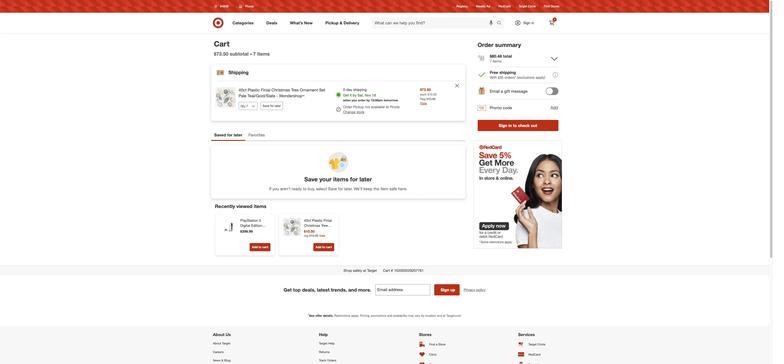 Task type: locate. For each thing, give the bounding box(es) containing it.
details.
[[323, 314, 334, 318]]

1 vertical spatial stores
[[419, 332, 432, 337]]

0 vertical spatial pinole
[[245, 4, 254, 8]]

stores up find a store "link"
[[419, 332, 432, 337]]

0 horizontal spatial sale
[[319, 234, 325, 238]]

$15.00 right the reg
[[427, 97, 436, 101]]

cart down "40ct plastic finial christmas tree ornament set - wondershop™" link
[[326, 245, 332, 249]]

order pickup not available at pinole change store
[[343, 105, 400, 114]]

blog
[[224, 358, 231, 362]]

0 vertical spatial redcard
[[499, 4, 511, 8]]

for down teal/gold/slate
[[270, 104, 274, 108]]

$10.50 up reg
[[304, 229, 315, 234]]

7 inside $80.48 total 7 items
[[490, 59, 492, 63]]

save
[[263, 104, 270, 108], [304, 176, 318, 183], [328, 186, 337, 191]]

0 vertical spatial $73.50
[[214, 51, 229, 57]]

get
[[343, 93, 349, 97], [284, 287, 292, 293]]

you inside the 2-day shipping get it by sat, nov 18 when you order by 12:00pm tomorrow
[[352, 98, 357, 102]]

by inside the * see offer details. restrictions apply. pricing, promotions and availability may vary by location and at target.com
[[421, 314, 425, 318]]

wondershop™ up add to cart
[[304, 234, 326, 238]]

target up returns
[[319, 342, 328, 345]]

returns link
[[319, 348, 351, 356]]

wondershop™ inside 40ct plastic finial christmas tree ornament set pale teal/gold/slate - wondershop™
[[279, 93, 305, 98]]

order for order summary
[[478, 41, 494, 48]]

sign up
[[441, 287, 455, 293]]

0 vertical spatial stores
[[551, 4, 560, 8]]

& left delivery
[[340, 20, 343, 25]]

save for save your items for later
[[304, 176, 318, 183]]

at left target.com
[[443, 314, 446, 318]]

pale
[[239, 93, 247, 98]]

playstation
[[240, 218, 258, 223]]

careers
[[213, 350, 224, 354]]

5
[[259, 218, 261, 223]]

item
[[381, 186, 389, 191]]

plastic up teal/gold/slate
[[248, 88, 260, 93]]

0 horizontal spatial you
[[273, 186, 279, 191]]

safely
[[353, 268, 362, 273]]

playstation 5 digital edition console link
[[240, 218, 269, 233]]

clinic link
[[419, 349, 451, 360]]

cart for cart
[[214, 39, 230, 48]]

tree inside 40ct plastic finial christmas tree ornament set - wondershop™
[[321, 223, 328, 228]]

by right vary
[[421, 314, 425, 318]]

order inside 'order pickup not available at pinole change store'
[[343, 105, 352, 109]]

items up 5
[[254, 203, 267, 209]]

sale up add to cart
[[319, 234, 325, 238]]

cart for cart # 102000529207761
[[383, 268, 390, 273]]

sign inside button
[[441, 287, 449, 293]]

to left check at the right top of the page
[[513, 123, 517, 128]]

1 vertical spatial $15.00
[[309, 234, 318, 238]]

40ct inside 40ct plastic finial christmas tree ornament set - wondershop™
[[304, 218, 311, 223]]

tree for teal/gold/slate
[[291, 88, 299, 93]]

ad
[[487, 4, 491, 8]]

help
[[319, 332, 328, 337], [328, 342, 335, 345]]

for up we'll
[[350, 176, 358, 183]]

1 vertical spatial ornament
[[304, 229, 320, 233]]

1 vertical spatial save
[[304, 176, 318, 183]]

your
[[320, 176, 332, 183]]

redcard right ad
[[499, 4, 511, 8]]

0 horizontal spatial find
[[429, 342, 435, 346]]

help up 'target help'
[[319, 332, 328, 337]]

- up save for later
[[277, 93, 278, 98]]

0 horizontal spatial 7
[[253, 51, 256, 57]]

$10.50 inside $10.50 reg $15.00 sale
[[304, 229, 315, 234]]

$10.50 right each
[[428, 93, 437, 96]]

stores up 7 link
[[551, 4, 560, 8]]

plastic for -
[[312, 218, 323, 223]]

$73.50 for each
[[420, 88, 431, 92]]

1 vertical spatial about
[[213, 342, 221, 345]]

pinole
[[245, 4, 254, 8], [390, 105, 400, 109]]

0 horizontal spatial add to cart button
[[250, 243, 270, 251]]

finial up teal/gold/slate
[[261, 88, 270, 93]]

at inside 'order pickup not available at pinole change store'
[[386, 105, 389, 109]]

$10.50 reg $15.00 sale
[[304, 229, 325, 238]]

0 vertical spatial by
[[353, 93, 357, 97]]

0 horizontal spatial christmas
[[272, 88, 290, 93]]

40ct for 40ct plastic finial christmas tree ornament set - wondershop™
[[304, 218, 311, 223]]

a left gift
[[501, 89, 503, 94]]

get left top
[[284, 287, 292, 293]]

$73.50
[[214, 51, 229, 57], [420, 88, 431, 92]]

& left blog
[[222, 358, 224, 362]]

1 horizontal spatial a
[[501, 89, 503, 94]]

when
[[343, 98, 351, 102]]

sign for sign in to check out
[[499, 123, 508, 128]]

sign in link
[[511, 17, 542, 28]]

finial inside 40ct plastic finial christmas tree ornament set - wondershop™
[[324, 218, 332, 223]]

1 horizontal spatial $73.50
[[420, 88, 431, 92]]

plastic inside 40ct plastic finial christmas tree ornament set - wondershop™
[[312, 218, 323, 223]]

40ct plastic finial christmas tree ornament set pale teal/gold/slate - wondershop™
[[239, 88, 325, 98]]

you left order
[[352, 98, 357, 102]]

for right saved
[[227, 132, 233, 138]]

0 vertical spatial save
[[263, 104, 270, 108]]

to down edition
[[258, 245, 261, 249]]

0 horizontal spatial cart
[[214, 39, 230, 48]]

recently viewed items
[[215, 203, 267, 209]]

1 vertical spatial a
[[436, 342, 438, 346]]

add to cart button down $10.50 reg $15.00 sale
[[313, 243, 334, 251]]

pickup left delivery
[[326, 20, 339, 25]]

0 vertical spatial -
[[277, 93, 278, 98]]

circle
[[528, 4, 536, 8], [538, 342, 546, 346]]

2 add to cart button from the left
[[313, 243, 334, 251]]

aren't
[[280, 186, 291, 191]]

2 vertical spatial later
[[360, 176, 372, 183]]

and right location
[[437, 314, 442, 318]]

2 horizontal spatial save
[[328, 186, 337, 191]]

find stores
[[544, 4, 560, 8]]

orders*
[[505, 75, 516, 79]]

target circle
[[519, 4, 536, 8], [529, 342, 546, 346]]

later
[[275, 104, 281, 108], [234, 132, 242, 138], [360, 176, 372, 183]]

christmas
[[272, 88, 290, 93], [304, 223, 320, 228]]

sign
[[524, 21, 531, 25], [499, 123, 508, 128], [441, 287, 449, 293]]

0 horizontal spatial and
[[348, 287, 357, 293]]

finial
[[261, 88, 270, 93], [324, 218, 332, 223]]

0 vertical spatial 40ct
[[239, 88, 247, 93]]

sign for sign up
[[441, 287, 449, 293]]

$15.00 right reg
[[309, 234, 318, 238]]

0 vertical spatial pickup
[[326, 20, 339, 25]]

set for 40ct plastic finial christmas tree ornament set - wondershop™
[[321, 229, 326, 233]]

1 horizontal spatial by
[[367, 98, 370, 102]]

delivery
[[344, 20, 359, 25]]

1 vertical spatial find
[[429, 342, 435, 346]]

target.com
[[447, 314, 461, 318]]

$10.50 inside $73.50 each $10.50 reg $15.00 sale
[[428, 93, 437, 96]]

40ct inside 40ct plastic finial christmas tree ornament set pale teal/gold/slate - wondershop™
[[239, 88, 247, 93]]

about for about target
[[213, 342, 221, 345]]

7
[[554, 18, 556, 21], [253, 51, 256, 57], [490, 59, 492, 63]]

ornament inside 40ct plastic finial christmas tree ornament set pale teal/gold/slate - wondershop™
[[300, 88, 318, 93]]

a inside "link"
[[436, 342, 438, 346]]

102000529207761
[[394, 268, 424, 273]]

about up about target in the left of the page
[[213, 332, 225, 337]]

viewed
[[237, 203, 253, 209]]

save for later
[[263, 104, 281, 108]]

deals link
[[262, 17, 284, 28]]

pinole up categories link
[[245, 4, 254, 8]]

0 vertical spatial &
[[340, 20, 343, 25]]

gift
[[504, 89, 510, 94]]

1 horizontal spatial you
[[352, 98, 357, 102]]

to down $10.50 reg $15.00 sale
[[322, 245, 325, 249]]

find inside "link"
[[429, 342, 435, 346]]

a for gift
[[501, 89, 503, 94]]

christmas up $10.50 reg $15.00 sale
[[304, 223, 320, 228]]

set up add to cart
[[321, 229, 326, 233]]

tree inside 40ct plastic finial christmas tree ornament set pale teal/gold/slate - wondershop™
[[291, 88, 299, 93]]

add to cart button down $399.99
[[250, 243, 270, 251]]

by down nov
[[367, 98, 370, 102]]

for
[[270, 104, 274, 108], [227, 132, 233, 138], [350, 176, 358, 183], [338, 186, 343, 191]]

1 vertical spatial target circle link
[[518, 339, 557, 349]]

save down teal/gold/slate
[[263, 104, 270, 108]]

sign inside button
[[499, 123, 508, 128]]

1 horizontal spatial get
[[343, 93, 349, 97]]

7 down $80.48
[[490, 59, 492, 63]]

$73.50 inside $73.50 each $10.50 reg $15.00 sale
[[420, 88, 431, 92]]

save up 'buy,'
[[304, 176, 318, 183]]

1 horizontal spatial in
[[532, 21, 534, 25]]

$399.99 add to cart
[[240, 229, 268, 249]]

change
[[343, 110, 356, 114]]

0 horizontal spatial by
[[353, 93, 357, 97]]

digital
[[240, 223, 250, 228]]

target circle up sign in
[[519, 4, 536, 8]]

1 horizontal spatial cart
[[383, 268, 390, 273]]

tree
[[291, 88, 299, 93], [321, 223, 328, 228]]

40ct plastic finial christmas tree ornament set pale teal/gold/slate - wondershop™ link
[[239, 87, 328, 99]]

help inside "link"
[[328, 342, 335, 345]]

1 horizontal spatial pinole
[[390, 105, 400, 109]]

shipping up orders*
[[500, 70, 516, 75]]

1 vertical spatial later
[[234, 132, 242, 138]]

add for add
[[551, 105, 558, 110]]

2 horizontal spatial 7
[[554, 18, 556, 21]]

tomorrow
[[384, 98, 398, 102]]

items right subtotal
[[257, 51, 270, 57]]

and left the more.
[[348, 287, 357, 293]]

$73.50 up each
[[420, 88, 431, 92]]

later up keep
[[360, 176, 372, 183]]

2 horizontal spatial by
[[421, 314, 425, 318]]

pickup up store
[[353, 105, 364, 109]]

0 horizontal spatial add
[[252, 245, 258, 249]]

for inside "link"
[[227, 132, 233, 138]]

in inside button
[[509, 123, 512, 128]]

sale inside $10.50 reg $15.00 sale
[[319, 234, 325, 238]]

0 horizontal spatial pinole
[[245, 4, 254, 8]]

availability
[[393, 314, 407, 318]]

None text field
[[376, 284, 430, 296]]

cart left #
[[383, 268, 390, 273]]

0 vertical spatial set
[[319, 88, 325, 93]]

target help link
[[319, 339, 351, 348]]

privacy policy link
[[464, 287, 486, 293]]

1 vertical spatial $10.50
[[304, 229, 315, 234]]

by for sat,
[[367, 98, 370, 102]]

at right safely
[[363, 268, 366, 273]]

sign left up
[[441, 287, 449, 293]]

- right $10.50 reg $15.00 sale
[[327, 229, 329, 233]]

and
[[348, 287, 357, 293], [387, 314, 393, 318], [437, 314, 442, 318]]

privacy
[[464, 288, 475, 292]]

target down us
[[222, 342, 230, 345]]

code
[[503, 105, 512, 110]]

out
[[531, 123, 537, 128]]

1 about from the top
[[213, 332, 225, 337]]

see
[[309, 314, 315, 318]]

christmas up save for later
[[272, 88, 290, 93]]

later down 40ct plastic finial christmas tree ornament set pale teal/gold/slate - wondershop™
[[275, 104, 281, 108]]

help up returns link
[[328, 342, 335, 345]]

you right if
[[273, 186, 279, 191]]

1 vertical spatial help
[[328, 342, 335, 345]]

0 vertical spatial help
[[319, 332, 328, 337]]

40ct plastic finial christmas tree ornament set pale teal/gold/slate - wondershop&#8482; image
[[215, 87, 236, 108]]

add inside button
[[551, 105, 558, 110]]

1 vertical spatial cart
[[383, 268, 390, 273]]

you
[[352, 98, 357, 102], [273, 186, 279, 191]]

sign down promo code
[[499, 123, 508, 128]]

target circle link up sign in
[[519, 4, 536, 9]]

get left it
[[343, 93, 349, 97]]

about for about us
[[213, 332, 225, 337]]

items down $80.48
[[493, 59, 502, 63]]

orders
[[327, 358, 337, 362]]

wondershop™ up save for later
[[279, 93, 305, 98]]

7 down find stores link
[[554, 18, 556, 21]]

target circle link down services
[[518, 339, 557, 349]]

sale down the reg
[[420, 101, 427, 106]]

finial inside 40ct plastic finial christmas tree ornament set pale teal/gold/slate - wondershop™
[[261, 88, 270, 93]]

deals,
[[302, 287, 316, 293]]

1 horizontal spatial christmas
[[304, 223, 320, 228]]

1 horizontal spatial plastic
[[312, 218, 323, 223]]

save for save for later
[[263, 104, 270, 108]]

target circle down services
[[529, 342, 546, 346]]

save inside button
[[263, 104, 270, 108]]

0 vertical spatial find
[[544, 4, 550, 8]]

plastic
[[248, 88, 260, 93], [312, 218, 323, 223]]

plastic inside 40ct plastic finial christmas tree ornament set pale teal/gold/slate - wondershop™
[[248, 88, 260, 93]]

items inside $80.48 total 7 items
[[493, 59, 502, 63]]

$73.50 left subtotal
[[214, 51, 229, 57]]

categories
[[233, 20, 254, 25]]

later inside "link"
[[234, 132, 242, 138]]

finial for teal/gold/slate
[[261, 88, 270, 93]]

1 horizontal spatial 40ct
[[304, 218, 311, 223]]

2 cart from the left
[[326, 245, 332, 249]]

finial up $10.50 reg $15.00 sale
[[324, 218, 332, 223]]

by right it
[[353, 93, 357, 97]]

0 horizontal spatial -
[[277, 93, 278, 98]]

ornament inside 40ct plastic finial christmas tree ornament set - wondershop™
[[304, 229, 320, 233]]

18
[[372, 93, 376, 97]]

0 horizontal spatial sign
[[441, 287, 449, 293]]

set inside 40ct plastic finial christmas tree ornament set - wondershop™
[[321, 229, 326, 233]]

find up 7 link
[[544, 4, 550, 8]]

1 horizontal spatial pickup
[[353, 105, 364, 109]]

ready
[[292, 186, 302, 191]]

0 vertical spatial 7
[[554, 18, 556, 21]]

order up $80.48
[[478, 41, 494, 48]]

find left 'store'
[[429, 342, 435, 346]]

1 horizontal spatial circle
[[538, 342, 546, 346]]

1 horizontal spatial redcard
[[529, 353, 541, 356]]

$399.99
[[240, 229, 253, 234]]

items up if you aren't ready to buy, select save for later. we'll keep the item safe here.
[[333, 176, 349, 183]]

0 vertical spatial about
[[213, 332, 225, 337]]

&
[[340, 20, 343, 25], [222, 358, 224, 362]]

promotions
[[371, 314, 387, 318]]

* see offer details. restrictions apply. pricing, promotions and availability may vary by location and at target.com
[[308, 313, 461, 318]]

christmas inside 40ct plastic finial christmas tree ornament set pale teal/gold/slate - wondershop™
[[272, 88, 290, 93]]

0 vertical spatial get
[[343, 93, 349, 97]]

0 vertical spatial shipping
[[500, 70, 516, 75]]

later right saved
[[234, 132, 242, 138]]

0 vertical spatial circle
[[528, 4, 536, 8]]

1 vertical spatial sign
[[499, 123, 508, 128]]

save right select
[[328, 186, 337, 191]]

order
[[358, 98, 366, 102]]

the
[[374, 186, 379, 191]]

1 horizontal spatial 7
[[490, 59, 492, 63]]

pinole inside 'order pickup not available at pinole change store'
[[390, 105, 400, 109]]

1 cart from the left
[[262, 245, 268, 249]]

in left check at the right top of the page
[[509, 123, 512, 128]]

in
[[532, 21, 534, 25], [509, 123, 512, 128]]

order summary
[[478, 41, 521, 48]]

set left the 2- on the top left of page
[[319, 88, 325, 93]]

1 vertical spatial set
[[321, 229, 326, 233]]

to inside sign in to check out button
[[513, 123, 517, 128]]

0 vertical spatial in
[[532, 21, 534, 25]]

pinole down tomorrow
[[390, 105, 400, 109]]

available
[[371, 105, 385, 109]]

None radio
[[336, 92, 341, 97]]

set inside 40ct plastic finial christmas tree ornament set pale teal/gold/slate - wondershop™
[[319, 88, 325, 93]]

redcard link down services
[[518, 349, 557, 360]]

at down tomorrow
[[386, 105, 389, 109]]

0 vertical spatial order
[[478, 41, 494, 48]]

redcard down services
[[529, 353, 541, 356]]

playstation 5 digital edition console image
[[219, 218, 237, 236], [219, 218, 237, 236]]

1 horizontal spatial help
[[328, 342, 335, 345]]

add to cart button for 40ct plastic finial christmas tree ornament set - wondershop™
[[313, 243, 334, 251]]

0 vertical spatial later
[[275, 104, 281, 108]]

order up the change
[[343, 105, 352, 109]]

reg
[[420, 97, 426, 101]]

40ct up pale
[[239, 88, 247, 93]]

40ct plastic finial christmas tree ornament set - wondershop™ image
[[283, 218, 301, 236], [283, 218, 301, 236]]

1 horizontal spatial add to cart button
[[313, 243, 334, 251]]

sign left 7 link
[[524, 21, 531, 25]]

40ct up $10.50 reg $15.00 sale
[[304, 218, 311, 223]]

0 horizontal spatial at
[[363, 268, 366, 273]]

nov
[[365, 93, 371, 97]]

2 vertical spatial by
[[421, 314, 425, 318]]

plastic up $10.50 reg $15.00 sale
[[312, 218, 323, 223]]

2 horizontal spatial later
[[360, 176, 372, 183]]

later inside button
[[275, 104, 281, 108]]

target inside about target link
[[222, 342, 230, 345]]

$80.48
[[490, 54, 502, 59]]

in for sign in to check out
[[509, 123, 512, 128]]

weekly ad
[[476, 4, 491, 8]]

1 vertical spatial shipping
[[353, 88, 367, 92]]

0 horizontal spatial $15.00
[[309, 234, 318, 238]]

1 horizontal spatial sign
[[499, 123, 508, 128]]

0 vertical spatial wondershop™
[[279, 93, 305, 98]]

and left availability
[[387, 314, 393, 318]]

christmas inside 40ct plastic finial christmas tree ornament set - wondershop™
[[304, 223, 320, 228]]

7 for 7 items
[[253, 51, 256, 57]]

1 vertical spatial tree
[[321, 223, 328, 228]]

about up careers at the bottom of page
[[213, 342, 221, 345]]

2 horizontal spatial at
[[443, 314, 446, 318]]

1 horizontal spatial $15.00
[[427, 97, 436, 101]]

2 about from the top
[[213, 342, 221, 345]]

to left 'buy,'
[[303, 186, 307, 191]]

safe
[[390, 186, 397, 191]]

shipping up sat,
[[353, 88, 367, 92]]

1 add to cart button from the left
[[250, 243, 270, 251]]

1 vertical spatial finial
[[324, 218, 332, 223]]

1 vertical spatial pickup
[[353, 105, 364, 109]]

7 for 7
[[554, 18, 556, 21]]

find for find a store
[[429, 342, 435, 346]]

1 vertical spatial sale
[[319, 234, 325, 238]]

0 horizontal spatial a
[[436, 342, 438, 346]]

cart up $73.50 subtotal
[[214, 39, 230, 48]]

1 vertical spatial wondershop™
[[304, 234, 326, 238]]

not
[[365, 105, 370, 109]]

7 right subtotal
[[253, 51, 256, 57]]

redcard link right ad
[[499, 4, 511, 9]]

recently
[[215, 203, 235, 209]]

wondershop™ inside 40ct plastic finial christmas tree ornament set - wondershop™
[[304, 234, 326, 238]]

1 vertical spatial pinole
[[390, 105, 400, 109]]

sale
[[420, 101, 427, 106], [319, 234, 325, 238]]

1 horizontal spatial add
[[316, 245, 321, 249]]

cart down playstation 5 digital edition console link
[[262, 245, 268, 249]]

1 vertical spatial -
[[327, 229, 329, 233]]

0 vertical spatial plastic
[[248, 88, 260, 93]]

-
[[277, 93, 278, 98], [327, 229, 329, 233]]

change store button
[[343, 110, 365, 115]]

- inside 40ct plastic finial christmas tree ornament set pale teal/gold/slate - wondershop™
[[277, 93, 278, 98]]

& for pickup
[[340, 20, 343, 25]]

0 vertical spatial ornament
[[300, 88, 318, 93]]

0 horizontal spatial cart
[[262, 245, 268, 249]]

a left 'store'
[[436, 342, 438, 346]]

in left 7 link
[[532, 21, 534, 25]]

1 horizontal spatial finial
[[324, 218, 332, 223]]



Task type: vqa. For each thing, say whether or not it's contained in the screenshot.
Sale
yes



Task type: describe. For each thing, give the bounding box(es) containing it.
check
[[518, 123, 530, 128]]

registry link
[[457, 4, 468, 9]]

sign in to check out button
[[478, 120, 559, 131]]

email
[[490, 89, 500, 94]]

pricing,
[[360, 314, 370, 318]]

apply)
[[536, 75, 546, 79]]

none radio inside "cart item ready to fulfill" group
[[336, 92, 341, 97]]

1 horizontal spatial redcard link
[[518, 349, 557, 360]]

0 horizontal spatial redcard
[[499, 4, 511, 8]]

7 link
[[546, 17, 558, 28]]

careers link
[[213, 348, 251, 356]]

privacy policy
[[464, 288, 486, 292]]

cart item ready to fulfill group
[[211, 81, 465, 121]]

2 horizontal spatial and
[[437, 314, 442, 318]]

0 vertical spatial target circle
[[519, 4, 536, 8]]

by for pricing,
[[421, 314, 425, 318]]

1 vertical spatial you
[[273, 186, 279, 191]]

ornament for 40ct plastic finial christmas tree ornament set pale teal/gold/slate - wondershop™
[[300, 88, 318, 93]]

sign up button
[[434, 284, 460, 296]]

add to cart button for playstation 5 digital edition console
[[250, 243, 270, 251]]

shipping inside the 2-day shipping get it by sat, nov 18 when you order by 12:00pm tomorrow
[[353, 88, 367, 92]]

2 vertical spatial save
[[328, 186, 337, 191]]

$15.00 inside $10.50 reg $15.00 sale
[[309, 234, 318, 238]]

here.
[[398, 186, 407, 191]]

0 horizontal spatial help
[[319, 332, 328, 337]]

0 horizontal spatial circle
[[528, 4, 536, 8]]

target down services
[[529, 342, 537, 346]]

categories link
[[228, 17, 260, 28]]

- inside 40ct plastic finial christmas tree ornament set - wondershop™
[[327, 229, 329, 233]]

cart inside the $399.99 add to cart
[[262, 245, 268, 249]]

target redcard save 5% get more every day. in store & online. apply now for a credit or debit redcard. *some restrictions apply. image
[[474, 140, 562, 249]]

email a gift message
[[490, 89, 528, 94]]

for left the later.
[[338, 186, 343, 191]]

shipping
[[229, 69, 249, 75]]

to inside add to cart button
[[322, 245, 325, 249]]

about target
[[213, 342, 230, 345]]

if you aren't ready to buy, select save for later. we'll keep the item safe here.
[[269, 186, 407, 191]]

news
[[213, 358, 221, 362]]

1 vertical spatial redcard
[[529, 353, 541, 356]]

0 vertical spatial redcard link
[[499, 4, 511, 9]]

What can we help you find? suggestions appear below search field
[[372, 17, 498, 28]]

finial for wondershop™
[[324, 218, 332, 223]]

sign for sign in
[[524, 21, 531, 25]]

favorites link
[[246, 130, 268, 141]]

target right safely
[[367, 268, 377, 273]]

1 vertical spatial target circle
[[529, 342, 546, 346]]

pinole button
[[236, 2, 257, 11]]

shipping inside free shipping with $35 orders* (exclusions apply)
[[500, 70, 516, 75]]

pinole inside dropdown button
[[245, 4, 254, 8]]

ornament for 40ct plastic finial christmas tree ornament set - wondershop™
[[304, 229, 320, 233]]

saved
[[214, 132, 226, 138]]

at inside the * see offer details. restrictions apply. pricing, promotions and availability may vary by location and at target.com
[[443, 314, 446, 318]]

set for 40ct plastic finial christmas tree ornament set pale teal/gold/slate - wondershop™
[[319, 88, 325, 93]]

save for later button
[[261, 102, 283, 110]]

$35
[[498, 75, 504, 79]]

add inside the $399.99 add to cart
[[252, 245, 258, 249]]

cart inside button
[[326, 245, 332, 249]]

find a store
[[429, 342, 446, 346]]

with
[[490, 75, 497, 79]]

a for store
[[436, 342, 438, 346]]

teal/gold/slate
[[248, 93, 275, 98]]

edition
[[251, 223, 262, 228]]

saved for later link
[[211, 130, 246, 141]]

sale inside $73.50 each $10.50 reg $15.00 sale
[[420, 101, 427, 106]]

christmas for wondershop™
[[304, 223, 320, 228]]

to inside the $399.99 add to cart
[[258, 245, 261, 249]]

if
[[269, 186, 272, 191]]

& for news
[[222, 358, 224, 362]]

sat,
[[358, 93, 364, 97]]

pickup & delivery link
[[321, 17, 366, 28]]

94806
[[220, 4, 229, 8]]

40ct plastic finial christmas tree ornament set - wondershop™
[[304, 218, 332, 238]]

policy
[[476, 288, 486, 292]]

weekly ad link
[[476, 4, 491, 9]]

12:00pm
[[371, 98, 383, 102]]

add button
[[551, 105, 559, 111]]

shop
[[344, 268, 352, 273]]

trends,
[[331, 287, 347, 293]]

latest
[[317, 287, 330, 293]]

apply.
[[351, 314, 359, 318]]

about target link
[[213, 339, 251, 348]]

40ct for 40ct plastic finial christmas tree ornament set pale teal/gold/slate - wondershop™
[[239, 88, 247, 93]]

later for save for later
[[275, 104, 281, 108]]

plastic for pale
[[248, 88, 260, 93]]

buy,
[[308, 186, 315, 191]]

what's new
[[290, 20, 313, 25]]

summary
[[495, 41, 521, 48]]

up
[[451, 287, 455, 293]]

select
[[316, 186, 327, 191]]

0 horizontal spatial stores
[[419, 332, 432, 337]]

promo
[[490, 105, 502, 110]]

promo code
[[490, 105, 512, 110]]

news & blog
[[213, 358, 231, 362]]

target help
[[319, 342, 335, 345]]

order for order pickup not available at pinole change store
[[343, 105, 352, 109]]

free shipping with $35 orders* (exclusions apply)
[[490, 70, 546, 79]]

top
[[293, 287, 301, 293]]

search
[[495, 21, 507, 26]]

0 vertical spatial target circle link
[[519, 4, 536, 9]]

services
[[518, 332, 535, 337]]

find for find stores
[[544, 4, 550, 8]]

message
[[511, 89, 528, 94]]

$73.50 subtotal
[[214, 51, 249, 57]]

may
[[408, 314, 414, 318]]

store
[[357, 110, 365, 114]]

in for sign in
[[532, 21, 534, 25]]

track
[[319, 358, 326, 362]]

later for saved for later
[[234, 132, 242, 138]]

keep
[[364, 186, 373, 191]]

target up sign in link
[[519, 4, 527, 8]]

what's
[[290, 20, 303, 25]]

target inside target help "link"
[[319, 342, 328, 345]]

restrictions
[[334, 314, 351, 318]]

tree for wondershop™
[[321, 223, 328, 228]]

offer
[[316, 314, 322, 318]]

for inside button
[[270, 104, 274, 108]]

*
[[308, 313, 309, 316]]

reg
[[304, 234, 308, 238]]

deals
[[266, 20, 277, 25]]

pickup inside pickup & delivery link
[[326, 20, 339, 25]]

cart # 102000529207761
[[383, 268, 424, 273]]

christmas for teal/gold/slate
[[272, 88, 290, 93]]

free
[[490, 70, 498, 75]]

what's new link
[[286, 17, 319, 28]]

0 horizontal spatial get
[[284, 287, 292, 293]]

40ct plastic finial christmas tree ornament set - wondershop™ link
[[304, 218, 333, 238]]

$15.00 inside $73.50 each $10.50 reg $15.00 sale
[[427, 97, 436, 101]]

$73.50 for subtotal
[[214, 51, 229, 57]]

get inside the 2-day shipping get it by sat, nov 18 when you order by 12:00pm tomorrow
[[343, 93, 349, 97]]

get top deals, latest trends, and more.
[[284, 287, 371, 293]]

pickup inside 'order pickup not available at pinole change store'
[[353, 105, 364, 109]]

location
[[426, 314, 436, 318]]

shop safely at target
[[344, 268, 377, 273]]

1 horizontal spatial and
[[387, 314, 393, 318]]

not available radio
[[336, 107, 341, 112]]

add for add to cart
[[316, 245, 321, 249]]

find stores link
[[544, 4, 560, 9]]



